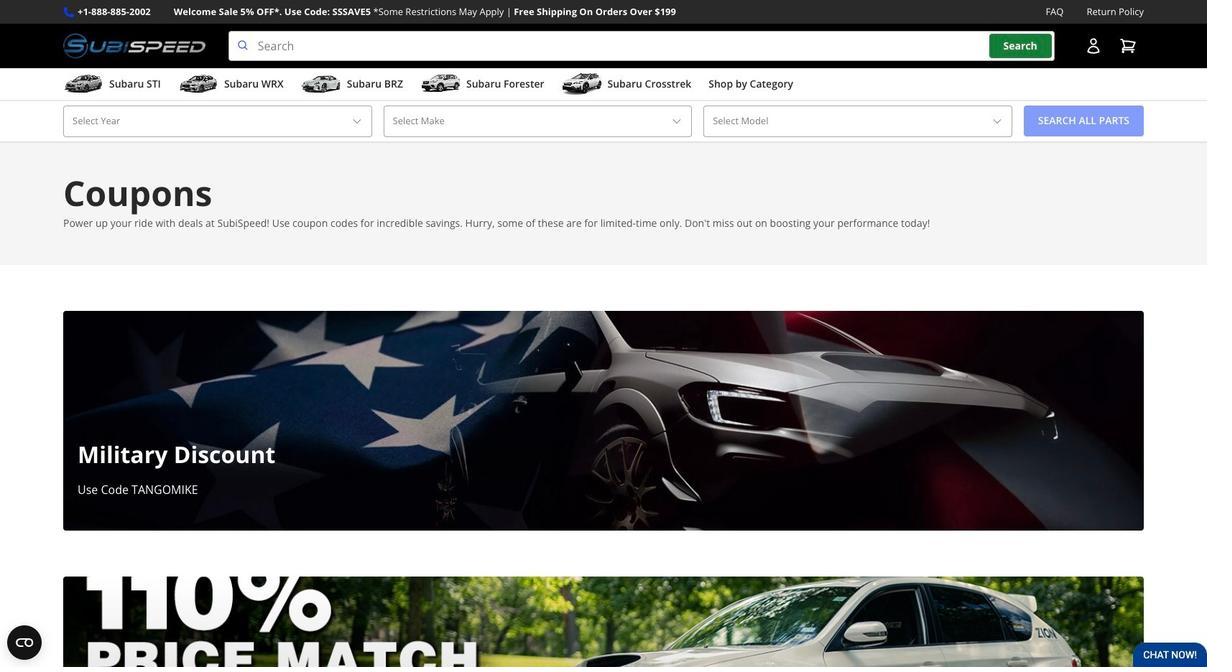 Task type: vqa. For each thing, say whether or not it's contained in the screenshot.
a subaru crosstrek Thumbnail Image
yes



Task type: locate. For each thing, give the bounding box(es) containing it.
button image
[[1086, 37, 1103, 55]]

select year image
[[351, 116, 363, 127]]

Select Model button
[[704, 106, 1013, 137]]

subispeed logo image
[[63, 31, 205, 61]]

a subaru brz thumbnail image image
[[301, 73, 341, 95]]

a subaru crosstrek thumbnail image image
[[562, 73, 602, 95]]

open widget image
[[7, 626, 42, 661]]



Task type: describe. For each thing, give the bounding box(es) containing it.
Select Make button
[[384, 106, 693, 137]]

search input field
[[228, 31, 1056, 61]]

select model image
[[992, 116, 1004, 127]]

a subaru wrx thumbnail image image
[[178, 73, 218, 95]]

a subaru sti thumbnail image image
[[63, 73, 104, 95]]

Select Year button
[[63, 106, 372, 137]]

a subaru forester thumbnail image image
[[421, 73, 461, 95]]

select make image
[[672, 116, 683, 127]]



